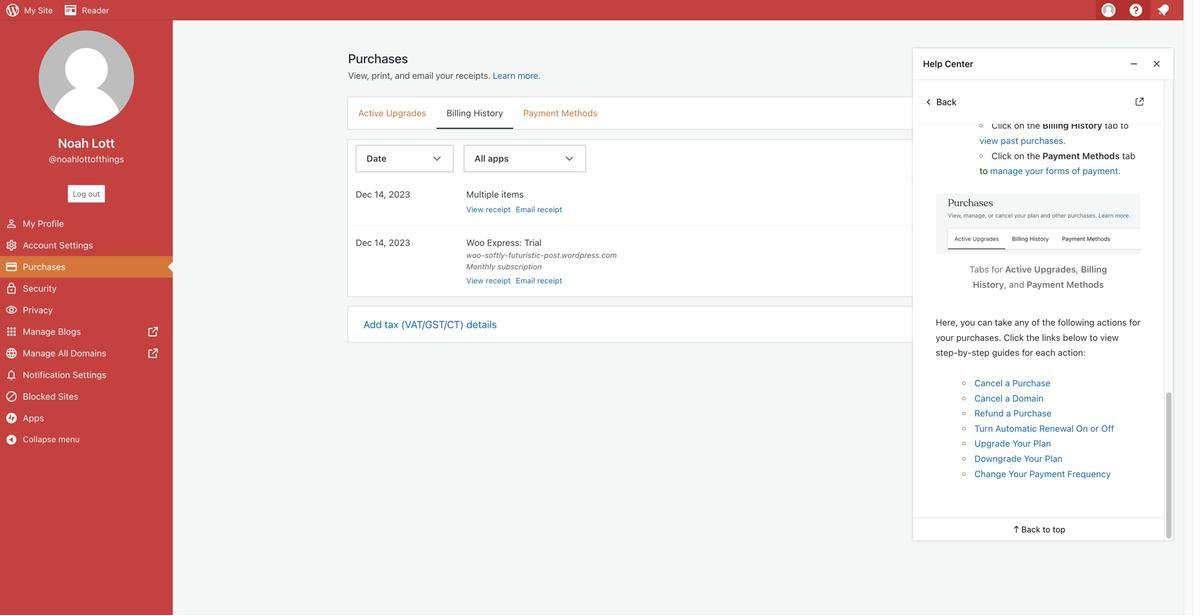 Task type: vqa. For each thing, say whether or not it's contained in the screenshot.
topmost you
yes



Task type: describe. For each thing, give the bounding box(es) containing it.
menu
[[58, 434, 80, 444]]

1 horizontal spatial active
[[1005, 264, 1032, 274]]

purchases. inside click on the billing history tab to view past purchases.
[[1021, 135, 1066, 146]]

your inside , you'll find a list of all your current subscriptions on wordpress.com. this will include plans , domains , email , add-ons
[[1007, 34, 1027, 46]]

email receipt button for express:
[[516, 276, 562, 285]]

lott
[[92, 135, 115, 150]]

manage all domains
[[23, 348, 106, 358]]

date
[[367, 153, 387, 164]]

my site
[[24, 5, 53, 15]]

privacy
[[23, 305, 53, 315]]

credit_card image
[[5, 260, 18, 273]]

upgrades inside purchases main content
[[386, 108, 426, 118]]

back for back to top
[[1022, 524, 1041, 534]]

view receipt link for multiple
[[466, 205, 516, 214]]

dec for woo
[[356, 237, 372, 248]]

date button
[[356, 145, 454, 414]]

security
[[23, 283, 57, 294]]

notification settings
[[23, 369, 107, 380]]

apps
[[23, 413, 44, 423]]

learn more
[[493, 70, 538, 81]]

log out button
[[68, 185, 105, 203]]

any inside here, you can take any of the following actions for your purchases. click the links below to view step-by-step guides for each action:
[[1015, 317, 1029, 328]]

view inside here, you can take any of the following actions for your purchases. click the links below to view step-by-step guides for each action:
[[1100, 332, 1119, 343]]

notification settings link
[[0, 364, 173, 386]]

view,
[[348, 70, 369, 81]]

minimize help center image
[[1129, 56, 1139, 71]]

center
[[945, 58, 973, 69]]

a down cancel a domain link
[[1006, 408, 1011, 418]]

subscriptions
[[1066, 34, 1128, 46]]

noah
[[58, 135, 89, 150]]

your left the forms
[[1025, 166, 1044, 176]]

multiple
[[466, 189, 499, 200]]

post.wordpress.com
[[544, 251, 617, 260]]

multiple items view receipt email receipt
[[466, 189, 562, 214]]

the left the links
[[1026, 332, 1040, 343]]

made
[[1106, 86, 1132, 98]]

payment inside payment methods link
[[523, 108, 559, 118]]

blocked
[[23, 391, 56, 402]]

on for click on the payment methods
[[1014, 150, 1025, 161]]

, up , and payment methods at the top
[[1076, 264, 1079, 274]]

manage blogs link
[[0, 321, 173, 342]]

dec for multiple
[[356, 189, 372, 200]]

my site link
[[0, 0, 58, 20]]

settings for notification settings
[[73, 369, 107, 380]]

you inside , and any other purchases you have made with us.
[[1063, 86, 1079, 98]]

payment down tabs for active upgrades ,
[[1027, 279, 1064, 290]]

payment up the forms
[[1043, 150, 1080, 161]]

all
[[994, 34, 1004, 46]]

tabs
[[970, 264, 989, 274]]

settings image
[[5, 239, 18, 252]]

back to top
[[1022, 524, 1066, 534]]

email inside , you'll find a list of all your current subscriptions on wordpress.com. this will include plans , domains , email , add-ons
[[1041, 69, 1065, 81]]

guides
[[992, 347, 1020, 358]]

payment inside cancel a purchase cancel a domain refund a purchase turn automatic renewal on or off upgrade your plan downgrade your plan change your payment frequency
[[1030, 468, 1065, 479]]

ons
[[1093, 69, 1110, 81]]

list
[[966, 34, 980, 46]]

noah lott image
[[39, 30, 134, 126]]

learn more link
[[493, 70, 538, 81]]

, left "email" link on the right of the page
[[1036, 69, 1038, 81]]

each
[[1036, 347, 1056, 358]]

and for , and any other purchases you have made with us.
[[1115, 69, 1132, 81]]

receipt down subscription
[[537, 276, 562, 285]]

noah lott @ noahlottofthings
[[49, 135, 124, 164]]

1 vertical spatial of
[[1072, 166, 1080, 176]]

active upgrades link
[[348, 97, 436, 128]]

view receipt link for woo
[[466, 276, 516, 285]]

turn automatic renewal on or off link
[[975, 423, 1114, 434]]

take
[[995, 317, 1012, 328]]

1 vertical spatial your
[[1024, 453, 1043, 464]]

0 vertical spatial for
[[991, 264, 1003, 274]]

your inside here, you can take any of the following actions for your purchases. click the links below to view step-by-step guides for each action:
[[936, 332, 954, 343]]

downgrade
[[975, 453, 1022, 464]]

to inside tab to
[[980, 166, 988, 176]]

, left 'you'll'
[[1077, 17, 1080, 29]]

, down tabs for active upgrades ,
[[1004, 279, 1007, 290]]

of for the
[[1032, 317, 1040, 328]]

domains link
[[996, 69, 1036, 81]]

the inside click on the billing history tab to view past purchases.
[[1027, 120, 1040, 131]]

@
[[49, 154, 57, 164]]

view inside multiple items view receipt email receipt
[[466, 205, 484, 214]]

view inside woo express: trial woo-softly-futuristic-post.wordpress.com monthly subscription view receipt email receipt
[[466, 276, 484, 285]]

woo-
[[466, 251, 485, 260]]

history inside menu
[[474, 108, 503, 118]]

any inside , and any other purchases you have made with us.
[[966, 86, 983, 98]]

you'll
[[1082, 17, 1107, 29]]

refund a purchase link
[[975, 408, 1052, 418]]

click for click on the payment methods
[[992, 150, 1012, 161]]

purchases main content
[[348, 50, 1009, 414]]

back for back
[[937, 96, 957, 107]]

items
[[501, 189, 524, 200]]

reader
[[82, 5, 109, 15]]

a down cancel a purchase link
[[1005, 393, 1010, 403]]

, left the "add-"
[[1065, 69, 1068, 81]]

person image
[[5, 217, 18, 230]]

refund
[[975, 408, 1004, 418]]

manage all domains link
[[0, 342, 173, 364]]

noahlottofthings
[[57, 154, 124, 164]]

language image
[[5, 347, 18, 360]]

cancel a purchase cancel a domain refund a purchase turn automatic renewal on or off upgrade your plan downgrade your plan change your payment frequency
[[975, 378, 1114, 479]]

help
[[923, 58, 943, 69]]

dec 14, 2023 for multiple
[[356, 189, 410, 200]]

receipt down monthly
[[486, 276, 511, 285]]

$0 for express:
[[983, 237, 994, 248]]

privacy link
[[0, 299, 173, 321]]

woo
[[466, 237, 485, 248]]

add tax (vat/gst/ct) details
[[363, 318, 497, 330]]

payment methods
[[523, 108, 597, 118]]

tax
[[385, 318, 399, 330]]

off
[[1101, 423, 1114, 434]]

email link
[[1041, 69, 1065, 81]]

visibility image
[[5, 304, 18, 316]]

upgrade
[[975, 438, 1010, 449]]

email receipt button for items
[[516, 205, 562, 214]]

history inside click on the billing history tab to view past purchases.
[[1071, 120, 1102, 131]]

and inside purchases view, print, and email your receipts. learn more .
[[395, 70, 410, 81]]

or
[[1090, 423, 1099, 434]]

view inside click on the billing history tab to view past purchases.
[[980, 135, 998, 146]]

top
[[1053, 524, 1066, 534]]

billing history link
[[436, 97, 513, 128]]

manage your notifications image
[[1156, 3, 1171, 18]]

the following tabs are shown: active upgrades, billing history, and payment methods. image
[[936, 194, 1141, 254]]

payment methods link
[[513, 97, 608, 128]]

, you'll find a list of all your current subscriptions on wordpress.com. this will include plans , domains , email , add-ons
[[966, 17, 1135, 81]]

futuristic-
[[508, 251, 544, 260]]

click inside here, you can take any of the following actions for your purchases. click the links below to view step-by-step guides for each action:
[[1004, 332, 1024, 343]]

downgrade your plan link
[[975, 453, 1063, 464]]

dec 14, 2023 for woo
[[356, 237, 410, 248]]

my profile
[[23, 218, 64, 229]]

plans
[[966, 69, 991, 81]]

plans link
[[966, 69, 991, 81]]

find
[[1109, 17, 1127, 29]]

upgrade your plan link
[[975, 438, 1051, 449]]

click on the billing history tab to view past purchases.
[[980, 120, 1129, 146]]

email inside woo express: trial woo-softly-futuristic-post.wordpress.com monthly subscription view receipt email receipt
[[516, 276, 535, 285]]

have
[[1082, 86, 1104, 98]]

apps
[[488, 153, 509, 164]]



Task type: locate. For each thing, give the bounding box(es) containing it.
0 vertical spatial upgrades
[[386, 108, 426, 118]]

all inside "popup button"
[[475, 153, 486, 164]]

for right tabs
[[991, 264, 1003, 274]]

1 horizontal spatial billing
[[1043, 120, 1069, 131]]

your up wordpress.com.
[[1007, 34, 1027, 46]]

1 vertical spatial any
[[1015, 317, 1029, 328]]

blogs
[[58, 326, 81, 337]]

1 horizontal spatial purchases.
[[1021, 135, 1066, 146]]

0 horizontal spatial back
[[937, 96, 957, 107]]

receipt up "trial"
[[537, 205, 562, 214]]

1 horizontal spatial upgrades
[[1034, 264, 1076, 274]]

manage for manage blogs
[[23, 326, 56, 337]]

none search field inside purchases main content
[[977, 97, 1009, 129]]

(vat/gst/ct)
[[401, 318, 464, 330]]

profile
[[38, 218, 64, 229]]

settings down 'my profile' link at the left top of the page
[[59, 240, 93, 250]]

2023 for multiple
[[389, 189, 410, 200]]

1 email receipt button from the top
[[516, 205, 562, 214]]

of up each
[[1032, 317, 1040, 328]]

methods inside menu
[[561, 108, 597, 118]]

1 vertical spatial billing
[[1043, 120, 1069, 131]]

1 horizontal spatial view
[[1100, 332, 1119, 343]]

account settings
[[23, 240, 93, 250]]

2 2023 from the top
[[389, 237, 410, 248]]

billing history inside menu
[[447, 108, 503, 118]]

settings
[[59, 240, 93, 250], [73, 369, 107, 380]]

2 14, from the top
[[374, 237, 386, 248]]

notifications image
[[5, 369, 18, 381]]

0 vertical spatial 14,
[[374, 189, 386, 200]]

all up notification settings
[[58, 348, 68, 358]]

1 vertical spatial 2023
[[389, 237, 410, 248]]

14, for woo
[[374, 237, 386, 248]]

billing up click on the payment methods
[[1043, 120, 1069, 131]]

help image
[[1128, 3, 1144, 18]]

account settings link
[[0, 234, 173, 256]]

active inside purchases main content
[[358, 108, 384, 118]]

of inside here, you can take any of the following actions for your purchases. click the links below to view step-by-step guides for each action:
[[1032, 317, 1040, 328]]

purchase
[[1012, 378, 1051, 388], [1014, 408, 1052, 418]]

1 vertical spatial my
[[23, 218, 35, 229]]

cancel up refund
[[975, 393, 1003, 403]]

click up past
[[992, 120, 1012, 131]]

below
[[1063, 332, 1087, 343]]

.
[[538, 70, 541, 81]]

back
[[937, 96, 957, 107], [1022, 524, 1041, 534]]

out
[[88, 189, 100, 198]]

us.
[[988, 103, 1002, 115]]

methods
[[561, 108, 597, 118], [1082, 150, 1120, 161], [1067, 279, 1104, 290]]

under
[[966, 17, 997, 29]]

to left top
[[1043, 524, 1051, 534]]

1 dec 14, 2023 from the top
[[356, 189, 410, 200]]

2 vertical spatial click
[[1004, 332, 1024, 343]]

0 vertical spatial methods
[[561, 108, 597, 118]]

payment down downgrade your plan link
[[1030, 468, 1065, 479]]

log out
[[73, 189, 100, 198]]

1 vertical spatial methods
[[1082, 150, 1120, 161]]

upgrades up , and payment methods at the top
[[1034, 264, 1076, 274]]

apps link
[[0, 407, 173, 429]]

add-
[[1071, 69, 1093, 81]]

on for click on the billing history tab to view past purchases.
[[1014, 120, 1025, 131]]

on
[[1076, 423, 1088, 434]]

2023
[[389, 189, 410, 200], [389, 237, 410, 248]]

all
[[475, 153, 486, 164], [58, 348, 68, 358]]

woo express: trial woo-softly-futuristic-post.wordpress.com monthly subscription view receipt email receipt
[[466, 237, 617, 285]]

2 vertical spatial history
[[973, 279, 1004, 290]]

2 dec 14, 2023 from the top
[[356, 237, 410, 248]]

2 view receipt link from the top
[[466, 276, 516, 285]]

2 vertical spatial billing
[[1081, 264, 1107, 274]]

collapse
[[23, 434, 56, 444]]

menu inside purchases main content
[[348, 97, 971, 129]]

security link
[[0, 278, 173, 299]]

0 vertical spatial billing
[[447, 108, 471, 118]]

step-
[[936, 347, 958, 358]]

1 vertical spatial dec 14, 2023
[[356, 237, 410, 248]]

the up the links
[[1042, 317, 1056, 328]]

all apps
[[475, 153, 509, 164]]

2 dec from the top
[[356, 237, 372, 248]]

billing history
[[447, 108, 503, 118], [973, 264, 1107, 290]]

1 vertical spatial tab
[[1122, 150, 1136, 161]]

billing inside purchases main content
[[447, 108, 471, 118]]

action:
[[1058, 347, 1086, 358]]

history
[[474, 108, 503, 118], [1071, 120, 1102, 131], [973, 279, 1004, 290]]

billing up , and payment methods at the top
[[1081, 264, 1107, 274]]

email receipt button down subscription
[[516, 276, 562, 285]]

2 view from the top
[[466, 276, 484, 285]]

view left past
[[980, 135, 998, 146]]

add tax (vat/gst/ct) details link
[[348, 307, 1009, 342]]

back left top
[[1022, 524, 1041, 534]]

purchases up print, in the left of the page
[[348, 51, 408, 66]]

$0 for items
[[983, 189, 994, 200]]

can
[[978, 317, 992, 328]]

the down view past purchases. link
[[1027, 150, 1040, 161]]

payment.
[[1083, 166, 1121, 176]]

purchases for purchases view, print, and email your receipts. learn more .
[[348, 51, 408, 66]]

of
[[982, 34, 992, 46], [1072, 166, 1080, 176], [1032, 317, 1040, 328]]

subscription
[[498, 262, 542, 271]]

you left can
[[960, 317, 975, 328]]

upgrades down print, in the left of the page
[[386, 108, 426, 118]]

0 horizontal spatial you
[[960, 317, 975, 328]]

1 vertical spatial manage
[[23, 348, 56, 358]]

the
[[1027, 120, 1040, 131], [1027, 150, 1040, 161], [1042, 317, 1056, 328], [1026, 332, 1040, 343]]

history down tabs
[[973, 279, 1004, 290]]

2 cancel from the top
[[975, 393, 1003, 403]]

my right person icon
[[23, 218, 35, 229]]

and for , and payment methods
[[1009, 279, 1024, 290]]

1 vertical spatial view receipt link
[[466, 276, 516, 285]]

email
[[516, 205, 535, 214], [516, 276, 535, 285]]

purchases inside purchases view, print, and email your receipts. learn more .
[[348, 51, 408, 66]]

for left each
[[1022, 347, 1033, 358]]

click inside click on the billing history tab to view past purchases.
[[992, 120, 1012, 131]]

a up cancel a domain link
[[1005, 378, 1010, 388]]

you inside here, you can take any of the following actions for your purchases. click the links below to view step-by-step guides for each action:
[[960, 317, 975, 328]]

1 vertical spatial for
[[1129, 317, 1141, 328]]

this
[[1059, 51, 1078, 64]]

change
[[975, 468, 1006, 479]]

1 2023 from the top
[[389, 189, 410, 200]]

to left manage
[[980, 166, 988, 176]]

0 vertical spatial dec
[[356, 189, 372, 200]]

0 horizontal spatial billing history
[[447, 108, 503, 118]]

click for click on the billing history tab to view past purchases.
[[992, 120, 1012, 131]]

on inside click on the billing history tab to view past purchases.
[[1014, 120, 1025, 131]]

view
[[466, 205, 484, 214], [466, 276, 484, 285]]

and down tabs for active upgrades ,
[[1009, 279, 1024, 290]]

of right the forms
[[1072, 166, 1080, 176]]

2 vertical spatial methods
[[1067, 279, 1104, 290]]

to right below
[[1090, 332, 1098, 343]]

block image
[[5, 390, 18, 403]]

receipt down items
[[486, 205, 511, 214]]

$0 up tabs
[[983, 237, 994, 248]]

frequency
[[1068, 468, 1111, 479]]

all apps button
[[464, 145, 586, 262]]

on down view past purchases. link
[[1014, 150, 1025, 161]]

None search field
[[977, 97, 1009, 129]]

0 vertical spatial view
[[466, 205, 484, 214]]

back left with
[[937, 96, 957, 107]]

active up , and payment methods at the top
[[1005, 264, 1032, 274]]

reader link
[[58, 0, 114, 20]]

1 vertical spatial $0
[[983, 237, 994, 248]]

view down actions
[[1100, 332, 1119, 343]]

purchases for purchases
[[23, 261, 66, 272]]

payment down .
[[523, 108, 559, 118]]

1 horizontal spatial purchases
[[348, 51, 408, 66]]

2 manage from the top
[[23, 348, 56, 358]]

1 horizontal spatial email
[[1041, 69, 1065, 81]]

tab inside click on the billing history tab to view past purchases.
[[1105, 120, 1118, 131]]

manage for manage all domains
[[23, 348, 56, 358]]

any up with
[[966, 86, 983, 98]]

0 vertical spatial billing history
[[447, 108, 503, 118]]

active down print, in the left of the page
[[358, 108, 384, 118]]

back button
[[923, 90, 957, 113]]

billing history down receipts.
[[447, 108, 503, 118]]

to inside click on the billing history tab to view past purchases.
[[1121, 120, 1129, 131]]

0 vertical spatial my
[[24, 5, 36, 15]]

step
[[972, 347, 990, 358]]

my profile image
[[1102, 3, 1116, 17]]

and right print, in the left of the page
[[395, 70, 410, 81]]

view down monthly
[[466, 276, 484, 285]]

0 horizontal spatial history
[[474, 108, 503, 118]]

0 vertical spatial manage
[[23, 326, 56, 337]]

purchase up domain
[[1012, 378, 1051, 388]]

tab inside tab to
[[1122, 150, 1136, 161]]

to inside button
[[1043, 524, 1051, 534]]

other
[[985, 86, 1010, 98]]

0 vertical spatial email receipt button
[[516, 205, 562, 214]]

0 horizontal spatial upgrades
[[386, 108, 426, 118]]

here,
[[936, 317, 958, 328]]

your up step-
[[936, 332, 954, 343]]

0 vertical spatial plan
[[1034, 438, 1051, 449]]

0 vertical spatial back
[[937, 96, 957, 107]]

email receipt button
[[516, 205, 562, 214], [516, 276, 562, 285]]

2 horizontal spatial billing
[[1081, 264, 1107, 274]]

1 vertical spatial plan
[[1045, 453, 1063, 464]]

by-
[[958, 347, 972, 358]]

billing inside click on the billing history tab to view past purchases.
[[1043, 120, 1069, 131]]

turn
[[975, 423, 993, 434]]

1 vertical spatial email
[[516, 276, 535, 285]]

for right actions
[[1129, 317, 1141, 328]]

2 vertical spatial for
[[1022, 347, 1033, 358]]

on down list
[[966, 51, 978, 64]]

1 manage from the top
[[23, 326, 56, 337]]

0 horizontal spatial all
[[58, 348, 68, 358]]

email inside purchases view, print, and email your receipts. learn more .
[[412, 70, 433, 81]]

view receipt link down multiple
[[466, 205, 516, 214]]

apps image
[[5, 325, 18, 338]]

$0
[[983, 189, 994, 200], [983, 237, 994, 248]]

plan
[[1034, 438, 1051, 449], [1045, 453, 1063, 464]]

any right take
[[1015, 317, 1029, 328]]

wordpress.com.
[[981, 51, 1056, 64]]

purchases view, print, and email your receipts. learn more .
[[348, 51, 541, 81]]

1 vertical spatial billing history
[[973, 264, 1107, 290]]

plan up "change your payment frequency" link
[[1045, 453, 1063, 464]]

on up view past purchases. link
[[1014, 120, 1025, 131]]

0 vertical spatial view
[[980, 135, 998, 146]]

express:
[[487, 237, 522, 248]]

purchases. up step
[[956, 332, 1001, 343]]

0 horizontal spatial any
[[966, 86, 983, 98]]

1 horizontal spatial for
[[1022, 347, 1033, 358]]

0 vertical spatial of
[[982, 34, 992, 46]]

0 vertical spatial active
[[358, 108, 384, 118]]

cancel a domain link
[[975, 393, 1044, 403]]

history down receipts.
[[474, 108, 503, 118]]

billing down receipts.
[[447, 108, 471, 118]]

0 vertical spatial purchase
[[1012, 378, 1051, 388]]

menu containing active upgrades
[[348, 97, 971, 129]]

your
[[1013, 438, 1031, 449], [1024, 453, 1043, 464], [1009, 468, 1027, 479]]

1 vertical spatial 14,
[[374, 237, 386, 248]]

1 vertical spatial purchases
[[23, 261, 66, 272]]

2 vertical spatial on
[[1014, 150, 1025, 161]]

0 vertical spatial purchases.
[[1021, 135, 1066, 146]]

1 vertical spatial purchases.
[[956, 332, 1001, 343]]

your down downgrade your plan link
[[1009, 468, 1027, 479]]

your up "change your payment frequency" link
[[1024, 453, 1043, 464]]

manage up notification
[[23, 348, 56, 358]]

0 vertical spatial purchases
[[348, 51, 408, 66]]

2 horizontal spatial of
[[1072, 166, 1080, 176]]

payment
[[523, 108, 559, 118], [1043, 150, 1080, 161], [1027, 279, 1064, 290], [1030, 468, 1065, 479]]

1 vertical spatial view
[[466, 276, 484, 285]]

email right print, in the left of the page
[[412, 70, 433, 81]]

purchases down 'account'
[[23, 261, 66, 272]]

domains
[[71, 348, 106, 358]]

1 14, from the top
[[374, 189, 386, 200]]

0 vertical spatial settings
[[59, 240, 93, 250]]

change your payment frequency link
[[975, 468, 1111, 479]]

2 email from the top
[[516, 276, 535, 285]]

settings down domains
[[73, 369, 107, 380]]

1 dec from the top
[[356, 189, 372, 200]]

dec 14, 2023
[[356, 189, 410, 200], [356, 237, 410, 248]]

close help center image
[[1149, 56, 1165, 71]]

1 vertical spatial view
[[1100, 332, 1119, 343]]

your
[[1007, 34, 1027, 46], [436, 70, 453, 81], [1025, 166, 1044, 176], [936, 332, 954, 343]]

0 horizontal spatial and
[[395, 70, 410, 81]]

purchase down domain
[[1014, 408, 1052, 418]]

with
[[966, 103, 986, 115]]

0 vertical spatial cancel
[[975, 378, 1003, 388]]

history down have
[[1071, 120, 1102, 131]]

1 vertical spatial back
[[1022, 524, 1041, 534]]

0 horizontal spatial for
[[991, 264, 1003, 274]]

upgrades
[[386, 108, 426, 118], [1034, 264, 1076, 274]]

1 vertical spatial on
[[1014, 120, 1025, 131]]

1 vertical spatial cancel
[[975, 393, 1003, 403]]

all left apps
[[475, 153, 486, 164]]

1 horizontal spatial tab
[[1122, 150, 1136, 161]]

0 vertical spatial history
[[474, 108, 503, 118]]

, up other
[[991, 69, 994, 81]]

here, you can take any of the following actions for your purchases. click the links below to view step-by-step guides for each action:
[[936, 317, 1141, 358]]

plan down turn automatic renewal on or off link
[[1034, 438, 1051, 449]]

2 horizontal spatial for
[[1129, 317, 1141, 328]]

will
[[1081, 51, 1096, 64]]

2023 for woo
[[389, 237, 410, 248]]

to
[[1121, 120, 1129, 131], [980, 166, 988, 176], [1090, 332, 1098, 343], [1043, 524, 1051, 534]]

1 view receipt link from the top
[[466, 205, 516, 214]]

2 horizontal spatial and
[[1115, 69, 1132, 81]]

on inside , you'll find a list of all your current subscriptions on wordpress.com. this will include plans , domains , email , add-ons
[[966, 51, 978, 64]]

$0 down manage
[[983, 189, 994, 200]]

billing history down the following tabs are shown: active upgrades, billing history, and payment methods. image at the top of the page
[[973, 264, 1107, 290]]

log
[[73, 189, 86, 198]]

of left all
[[982, 34, 992, 46]]

0 vertical spatial $0
[[983, 189, 994, 200]]

your inside purchases view, print, and email your receipts. learn more .
[[436, 70, 453, 81]]

purchases. up click on the payment methods
[[1021, 135, 1066, 146]]

domains
[[996, 69, 1036, 81]]

to down made
[[1121, 120, 1129, 131]]

my for my profile
[[23, 218, 35, 229]]

my left site in the top left of the page
[[24, 5, 36, 15]]

my for my site
[[24, 5, 36, 15]]

0 horizontal spatial email
[[412, 70, 433, 81]]

your up downgrade your plan link
[[1013, 438, 1031, 449]]

email down this
[[1041, 69, 1065, 81]]

purchases. inside here, you can take any of the following actions for your purchases. click the links below to view step-by-step guides for each action:
[[956, 332, 1001, 343]]

automatic
[[995, 423, 1037, 434]]

0 horizontal spatial active
[[358, 108, 384, 118]]

0 vertical spatial you
[[1063, 86, 1079, 98]]

menu
[[348, 97, 971, 129]]

my profile link
[[0, 213, 173, 234]]

1 vertical spatial click
[[992, 150, 1012, 161]]

of for all
[[982, 34, 992, 46]]

0 horizontal spatial of
[[982, 34, 992, 46]]

click up manage
[[992, 150, 1012, 161]]

tab to
[[980, 150, 1136, 176]]

view
[[980, 135, 998, 146], [1100, 332, 1119, 343]]

1 horizontal spatial and
[[1009, 279, 1024, 290]]

on
[[966, 51, 978, 64], [1014, 120, 1025, 131], [1014, 150, 1025, 161]]

1 horizontal spatial all
[[475, 153, 486, 164]]

settings for account settings
[[59, 240, 93, 250]]

1 email from the top
[[516, 205, 535, 214]]

tab
[[1105, 120, 1118, 131], [1122, 150, 1136, 161]]

0 vertical spatial all
[[475, 153, 486, 164]]

and inside , and any other purchases you have made with us.
[[1115, 69, 1132, 81]]

click up guides
[[1004, 332, 1024, 343]]

1 horizontal spatial billing history
[[973, 264, 1107, 290]]

links
[[1042, 332, 1061, 343]]

email down items
[[516, 205, 535, 214]]

2 vertical spatial your
[[1009, 468, 1027, 479]]

1 cancel from the top
[[975, 378, 1003, 388]]

email down subscription
[[516, 276, 535, 285]]

2 email receipt button from the top
[[516, 276, 562, 285]]

, inside , and any other purchases you have made with us.
[[1110, 69, 1112, 81]]

1 horizontal spatial of
[[1032, 317, 1040, 328]]

manage your forms of payment. link
[[990, 166, 1121, 176]]

1 vertical spatial settings
[[73, 369, 107, 380]]

1 horizontal spatial history
[[973, 279, 1004, 290]]

receipt
[[486, 205, 511, 214], [537, 205, 562, 214], [486, 276, 511, 285], [537, 276, 562, 285]]

2 horizontal spatial history
[[1071, 120, 1102, 131]]

14, for multiple
[[374, 189, 386, 200]]

1 $0 from the top
[[983, 189, 994, 200]]

you down the "add-"
[[1063, 86, 1079, 98]]

1 vertical spatial active
[[1005, 264, 1032, 274]]

email receipt button down items
[[516, 205, 562, 214]]

,
[[1077, 17, 1080, 29], [991, 69, 994, 81], [1036, 69, 1038, 81], [1065, 69, 1068, 81], [1110, 69, 1112, 81], [1076, 264, 1079, 274], [1004, 279, 1007, 290]]

, down include
[[1110, 69, 1112, 81]]

1 horizontal spatial you
[[1063, 86, 1079, 98]]

view receipt link down monthly
[[466, 276, 516, 285]]

cancel up cancel a domain link
[[975, 378, 1003, 388]]

1 vertical spatial purchase
[[1014, 408, 1052, 418]]

your left receipts.
[[436, 70, 453, 81]]

email inside multiple items view receipt email receipt
[[516, 205, 535, 214]]

0 vertical spatial view receipt link
[[466, 205, 516, 214]]

0 vertical spatial your
[[1013, 438, 1031, 449]]

0 vertical spatial any
[[966, 86, 983, 98]]

a inside , you'll find a list of all your current subscriptions on wordpress.com. this will include plans , domains , email , add-ons
[[1130, 17, 1135, 29]]

1 vertical spatial upgrades
[[1034, 264, 1076, 274]]

, and any other purchases you have made with us.
[[966, 69, 1132, 115]]

0 vertical spatial dec 14, 2023
[[356, 189, 410, 200]]

and up made
[[1115, 69, 1132, 81]]

1 horizontal spatial back
[[1022, 524, 1041, 534]]

active upgrades
[[358, 108, 426, 118]]

0 horizontal spatial purchases.
[[956, 332, 1001, 343]]

2 vertical spatial of
[[1032, 317, 1040, 328]]

to inside here, you can take any of the following actions for your purchases. click the links below to view step-by-step guides for each action:
[[1090, 332, 1098, 343]]

the up view past purchases. link
[[1027, 120, 1040, 131]]

lock image
[[5, 282, 18, 295]]

a right find
[[1130, 17, 1135, 29]]

1 view from the top
[[466, 205, 484, 214]]

2 $0 from the top
[[983, 237, 994, 248]]

manage down privacy
[[23, 326, 56, 337]]

of inside , you'll find a list of all your current subscriptions on wordpress.com. this will include plans , domains , email , add-ons
[[982, 34, 992, 46]]

view down multiple
[[466, 205, 484, 214]]

1 vertical spatial you
[[960, 317, 975, 328]]



